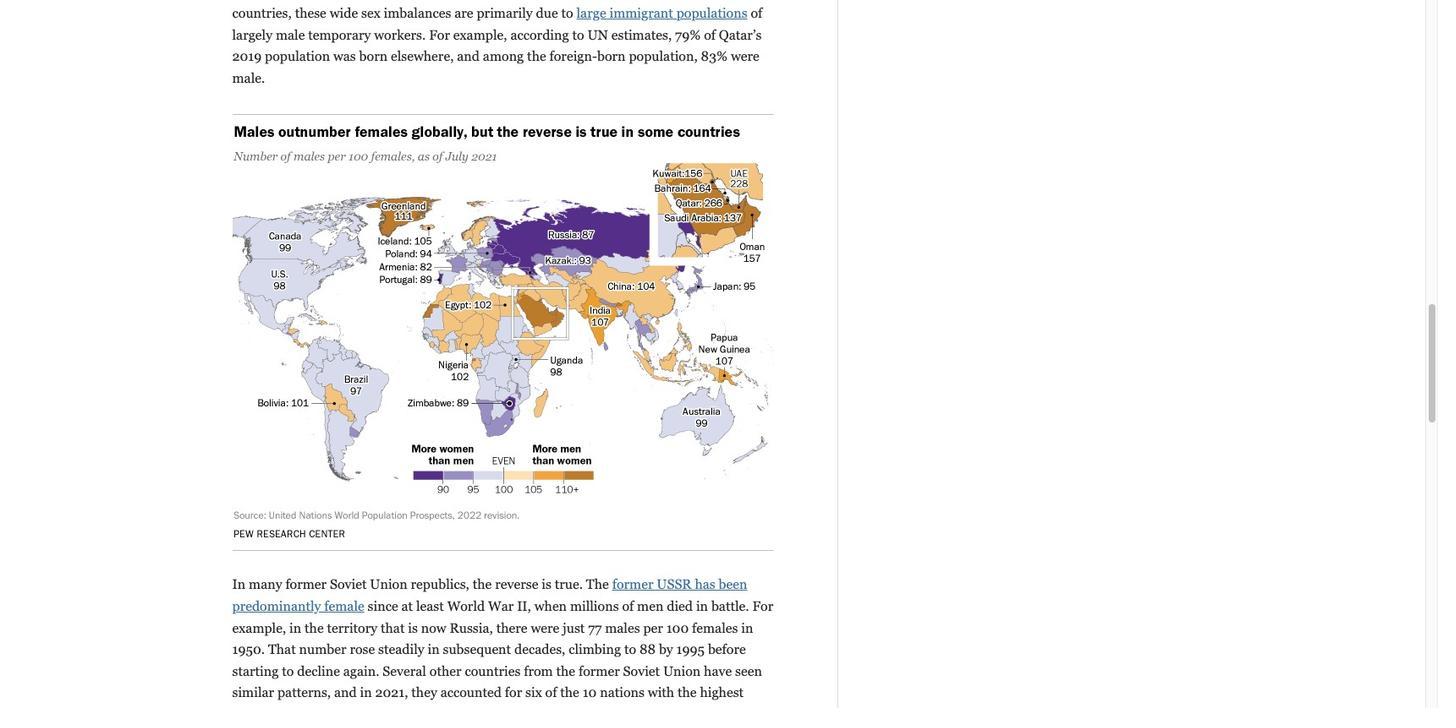 Task type: vqa. For each thing, say whether or not it's contained in the screenshot.
the leftmost teens'
no



Task type: locate. For each thing, give the bounding box(es) containing it.
for right "battle."
[[753, 599, 773, 615]]

2019
[[232, 48, 262, 65]]

0 horizontal spatial union
[[370, 577, 408, 593]]

were inside since at least world war ii, when millions of men died in battle. for example, in the territory that is now russia, there were just 77 males per 100 females in 1950. that number rose steadily in subsequent decades, climbing to 88 by 1995 before starting to decline again. several other countries from the former soviet union have seen similar patterns, and in 2021, they accounted for six of the 10 nations with the highest ratio of females to males.
[[531, 621, 559, 637]]

of
[[751, 5, 763, 21], [704, 27, 716, 43], [622, 599, 634, 615], [545, 686, 557, 702], [264, 707, 276, 709]]

died
[[667, 599, 693, 615]]

un
[[588, 27, 608, 43]]

at
[[401, 599, 413, 615]]

100
[[666, 621, 689, 637]]

and inside since at least world war ii, when millions of men died in battle. for example, in the territory that is now russia, there were just 77 males per 100 females in 1950. that number rose steadily in subsequent decades, climbing to 88 by 1995 before starting to decline again. several other countries from the former soviet union have seen similar patterns, and in 2021, they accounted for six of the 10 nations with the highest ratio of females to males.
[[334, 686, 357, 702]]

were up decades,
[[531, 621, 559, 637]]

for
[[505, 686, 522, 702]]

of down populations
[[704, 27, 716, 43]]

1 vertical spatial and
[[334, 686, 357, 702]]

in up the that
[[289, 621, 301, 637]]

0 vertical spatial were
[[731, 48, 760, 65]]

climbing
[[569, 642, 621, 658]]

number
[[299, 642, 346, 658]]

true.
[[555, 577, 583, 593]]

former inside since at least world war ii, when millions of men died in battle. for example, in the territory that is now russia, there were just 77 males per 100 females in 1950. that number rose steadily in subsequent decades, climbing to 88 by 1995 before starting to decline again. several other countries from the former soviet union have seen similar patterns, and in 2021, they accounted for six of the 10 nations with the highest ratio of females to males.
[[579, 664, 620, 680]]

0 vertical spatial is
[[542, 577, 551, 593]]

1 horizontal spatial born
[[597, 48, 626, 65]]

0 vertical spatial soviet
[[330, 577, 367, 593]]

born right was
[[359, 48, 388, 65]]

in down "battle."
[[741, 621, 753, 637]]

and left among
[[457, 48, 480, 65]]

1 horizontal spatial were
[[731, 48, 760, 65]]

large immigrant populations
[[577, 5, 748, 21]]

1 horizontal spatial females
[[692, 621, 738, 637]]

former down climbing
[[579, 664, 620, 680]]

were
[[731, 48, 760, 65], [531, 621, 559, 637]]

in
[[232, 577, 246, 593]]

territory
[[327, 621, 377, 637]]

has
[[695, 577, 716, 593]]

been
[[719, 577, 747, 593]]

females
[[692, 621, 738, 637], [279, 707, 325, 709]]

0 vertical spatial and
[[457, 48, 480, 65]]

0 horizontal spatial soviet
[[330, 577, 367, 593]]

0 horizontal spatial females
[[279, 707, 325, 709]]

the
[[586, 577, 609, 593]]

2 born from the left
[[597, 48, 626, 65]]

the left the 10 at the bottom of the page
[[560, 686, 579, 702]]

born down 'un'
[[597, 48, 626, 65]]

foreign-
[[550, 48, 597, 65]]

the
[[527, 48, 546, 65], [473, 577, 492, 593], [305, 621, 324, 637], [556, 664, 575, 680], [560, 686, 579, 702], [678, 686, 697, 702]]

example, inside the of largely male temporary workers. for example, according to un estimates, 79% of qatar's 2019 population was born elsewhere, and among the foreign-born population, 83% were male.
[[453, 27, 507, 43]]

females down patterns,
[[279, 707, 325, 709]]

former ussr has been predominantly female link
[[232, 577, 747, 615]]

ratio
[[232, 707, 261, 709]]

subsequent
[[443, 642, 511, 658]]

males.
[[343, 707, 382, 709]]

soviet down 88
[[623, 664, 660, 680]]

former ussr has been predominantly female
[[232, 577, 747, 615]]

when
[[535, 599, 567, 615]]

former inside former ussr has been predominantly female
[[612, 577, 654, 593]]

several
[[383, 664, 426, 680]]

were down qatar's
[[731, 48, 760, 65]]

just
[[563, 621, 585, 637]]

female
[[324, 599, 364, 615]]

example, up among
[[453, 27, 507, 43]]

for
[[429, 27, 450, 43], [753, 599, 773, 615]]

union up since
[[370, 577, 408, 593]]

1 vertical spatial soviet
[[623, 664, 660, 680]]

since
[[368, 599, 398, 615]]

born
[[359, 48, 388, 65], [597, 48, 626, 65]]

0 horizontal spatial and
[[334, 686, 357, 702]]

former up 'predominantly'
[[285, 577, 327, 593]]

the right with
[[678, 686, 697, 702]]

1 vertical spatial example,
[[232, 621, 286, 637]]

in down has
[[696, 599, 708, 615]]

union down 1995
[[663, 664, 701, 680]]

1 horizontal spatial is
[[542, 577, 551, 593]]

the inside the of largely male temporary workers. for example, according to un estimates, 79% of qatar's 2019 population was born elsewhere, and among the foreign-born population, 83% were male.
[[527, 48, 546, 65]]

1 horizontal spatial for
[[753, 599, 773, 615]]

for inside since at least world war ii, when millions of men died in battle. for example, in the territory that is now russia, there were just 77 males per 100 females in 1950. that number rose steadily in subsequent decades, climbing to 88 by 1995 before starting to decline again. several other countries from the former soviet union have seen similar patterns, and in 2021, they accounted for six of the 10 nations with the highest ratio of females to males.
[[753, 599, 773, 615]]

in
[[696, 599, 708, 615], [289, 621, 301, 637], [741, 621, 753, 637], [428, 642, 440, 658], [360, 686, 372, 702]]

0 horizontal spatial example,
[[232, 621, 286, 637]]

temporary
[[308, 27, 371, 43]]

0 horizontal spatial were
[[531, 621, 559, 637]]

qatar's
[[719, 27, 762, 43]]

1 horizontal spatial soviet
[[623, 664, 660, 680]]

1 horizontal spatial example,
[[453, 27, 507, 43]]

1 vertical spatial union
[[663, 664, 701, 680]]

1 vertical spatial were
[[531, 621, 559, 637]]

and up males.
[[334, 686, 357, 702]]

immigrant
[[610, 5, 673, 21]]

that
[[381, 621, 405, 637]]

millions
[[570, 599, 619, 615]]

before
[[708, 642, 746, 658]]

is right that
[[408, 621, 418, 637]]

were inside the of largely male temporary workers. for example, according to un estimates, 79% of qatar's 2019 population was born elsewhere, and among the foreign-born population, 83% were male.
[[731, 48, 760, 65]]

battle.
[[711, 599, 749, 615]]

soviet
[[330, 577, 367, 593], [623, 664, 660, 680]]

union
[[370, 577, 408, 593], [663, 664, 701, 680]]

the down according
[[527, 48, 546, 65]]

in many former soviet union republics, the reverse is true. the
[[232, 577, 612, 593]]

0 vertical spatial for
[[429, 27, 450, 43]]

88
[[640, 642, 656, 658]]

to down the that
[[282, 664, 294, 680]]

0 horizontal spatial is
[[408, 621, 418, 637]]

workers.
[[374, 27, 426, 43]]

union inside since at least world war ii, when millions of men died in battle. for example, in the territory that is now russia, there were just 77 males per 100 females in 1950. that number rose steadily in subsequent decades, climbing to 88 by 1995 before starting to decline again. several other countries from the former soviet union have seen similar patterns, and in 2021, they accounted for six of the 10 nations with the highest ratio of females to males.
[[663, 664, 701, 680]]

0 vertical spatial example,
[[453, 27, 507, 43]]

again.
[[343, 664, 379, 680]]

1 vertical spatial females
[[279, 707, 325, 709]]

ii,
[[517, 599, 531, 615]]

former
[[285, 577, 327, 593], [612, 577, 654, 593], [579, 664, 620, 680]]

since at least world war ii, when millions of men died in battle. for example, in the territory that is now russia, there were just 77 males per 100 females in 1950. that number rose steadily in subsequent decades, climbing to 88 by 1995 before starting to decline again. several other countries from the former soviet union have seen similar patterns, and in 2021, they accounted for six of the 10 nations with the highest ratio of females to males.
[[232, 599, 773, 709]]

females up before
[[692, 621, 738, 637]]

for up elsewhere,
[[429, 27, 450, 43]]

to
[[572, 27, 584, 43], [624, 642, 636, 658], [282, 664, 294, 680], [328, 707, 340, 709]]

from
[[524, 664, 553, 680]]

is up when
[[542, 577, 551, 593]]

ussr
[[657, 577, 692, 593]]

large
[[577, 5, 606, 21]]

highest
[[700, 686, 744, 702]]

1 vertical spatial is
[[408, 621, 418, 637]]

is
[[542, 577, 551, 593], [408, 621, 418, 637]]

other
[[430, 664, 462, 680]]

and inside the of largely male temporary workers. for example, according to un estimates, 79% of qatar's 2019 population was born elsewhere, and among the foreign-born population, 83% were male.
[[457, 48, 480, 65]]

example,
[[453, 27, 507, 43], [232, 621, 286, 637]]

example, up 1950.
[[232, 621, 286, 637]]

is inside since at least world war ii, when millions of men died in battle. for example, in the territory that is now russia, there were just 77 males per 100 females in 1950. that number rose steadily in subsequent decades, climbing to 88 by 1995 before starting to decline again. several other countries from the former soviet union have seen similar patterns, and in 2021, they accounted for six of the 10 nations with the highest ratio of females to males.
[[408, 621, 418, 637]]

populations
[[677, 5, 748, 21]]

soviet up female
[[330, 577, 367, 593]]

decline
[[297, 664, 340, 680]]

0 horizontal spatial for
[[429, 27, 450, 43]]

former up men
[[612, 577, 654, 593]]

for inside the of largely male temporary workers. for example, according to un estimates, 79% of qatar's 2019 population was born elsewhere, and among the foreign-born population, 83% were male.
[[429, 27, 450, 43]]

83%
[[701, 48, 728, 65]]

steadily
[[378, 642, 424, 658]]

to left 'un'
[[572, 27, 584, 43]]

males
[[605, 621, 640, 637]]

1 horizontal spatial union
[[663, 664, 701, 680]]

1 vertical spatial for
[[753, 599, 773, 615]]

1 horizontal spatial and
[[457, 48, 480, 65]]

male.
[[232, 70, 265, 86]]

0 horizontal spatial born
[[359, 48, 388, 65]]



Task type: describe. For each thing, give the bounding box(es) containing it.
population,
[[629, 48, 698, 65]]

77
[[588, 621, 602, 637]]

russia,
[[450, 621, 493, 637]]

estimates,
[[611, 27, 672, 43]]

population
[[265, 48, 330, 65]]

2021,
[[375, 686, 408, 702]]

rose
[[350, 642, 375, 658]]

seen
[[735, 664, 762, 680]]

accounted
[[440, 686, 502, 702]]

1950.
[[232, 642, 265, 658]]

men
[[637, 599, 664, 615]]

1 born from the left
[[359, 48, 388, 65]]

to left males.
[[328, 707, 340, 709]]

now
[[421, 621, 446, 637]]

similar
[[232, 686, 274, 702]]

of up 'males'
[[622, 599, 634, 615]]

the up world
[[473, 577, 492, 593]]

that
[[268, 642, 296, 658]]

the right "from"
[[556, 664, 575, 680]]

was
[[333, 48, 356, 65]]

in down now
[[428, 642, 440, 658]]

starting
[[232, 664, 279, 680]]

per
[[643, 621, 663, 637]]

nations
[[600, 686, 645, 702]]

many
[[249, 577, 282, 593]]

0 vertical spatial females
[[692, 621, 738, 637]]

six
[[525, 686, 542, 702]]

reverse
[[495, 577, 538, 593]]

large immigrant populations link
[[577, 5, 748, 21]]

to inside the of largely male temporary workers. for example, according to un estimates, 79% of qatar's 2019 population was born elsewhere, and among the foreign-born population, 83% were male.
[[572, 27, 584, 43]]

patterns,
[[277, 686, 331, 702]]

of down similar
[[264, 707, 276, 709]]

to left 88
[[624, 642, 636, 658]]

have
[[704, 664, 732, 680]]

soviet inside since at least world war ii, when millions of men died in battle. for example, in the territory that is now russia, there were just 77 males per 100 females in 1950. that number rose steadily in subsequent decades, climbing to 88 by 1995 before starting to decline again. several other countries from the former soviet union have seen similar patterns, and in 2021, they accounted for six of the 10 nations with the highest ratio of females to males.
[[623, 664, 660, 680]]

0 vertical spatial union
[[370, 577, 408, 593]]

there
[[496, 621, 528, 637]]

they
[[411, 686, 437, 702]]

republics,
[[411, 577, 469, 593]]

in up males.
[[360, 686, 372, 702]]

least
[[416, 599, 444, 615]]

a map showing that males outnumber females globally, but the reverse is true in some countries image
[[232, 106, 774, 561]]

according
[[510, 27, 569, 43]]

example, inside since at least world war ii, when millions of men died in battle. for example, in the territory that is now russia, there were just 77 males per 100 females in 1950. that number rose steadily in subsequent decades, climbing to 88 by 1995 before starting to decline again. several other countries from the former soviet union have seen similar patterns, and in 2021, they accounted for six of the 10 nations with the highest ratio of females to males.
[[232, 621, 286, 637]]

of largely male temporary workers. for example, according to un estimates, 79% of qatar's 2019 population was born elsewhere, and among the foreign-born population, 83% were male.
[[232, 5, 763, 86]]

of up qatar's
[[751, 5, 763, 21]]

1995
[[676, 642, 705, 658]]

10
[[583, 686, 597, 702]]

the up "number" at left
[[305, 621, 324, 637]]

among
[[483, 48, 524, 65]]

decades,
[[514, 642, 565, 658]]

79%
[[675, 27, 701, 43]]

elsewhere,
[[391, 48, 454, 65]]

by
[[659, 642, 673, 658]]

of right six on the left of page
[[545, 686, 557, 702]]

male
[[276, 27, 305, 43]]

war
[[488, 599, 514, 615]]

with
[[648, 686, 674, 702]]

countries
[[465, 664, 521, 680]]

largely
[[232, 27, 272, 43]]

world
[[447, 599, 485, 615]]

predominantly
[[232, 599, 321, 615]]



